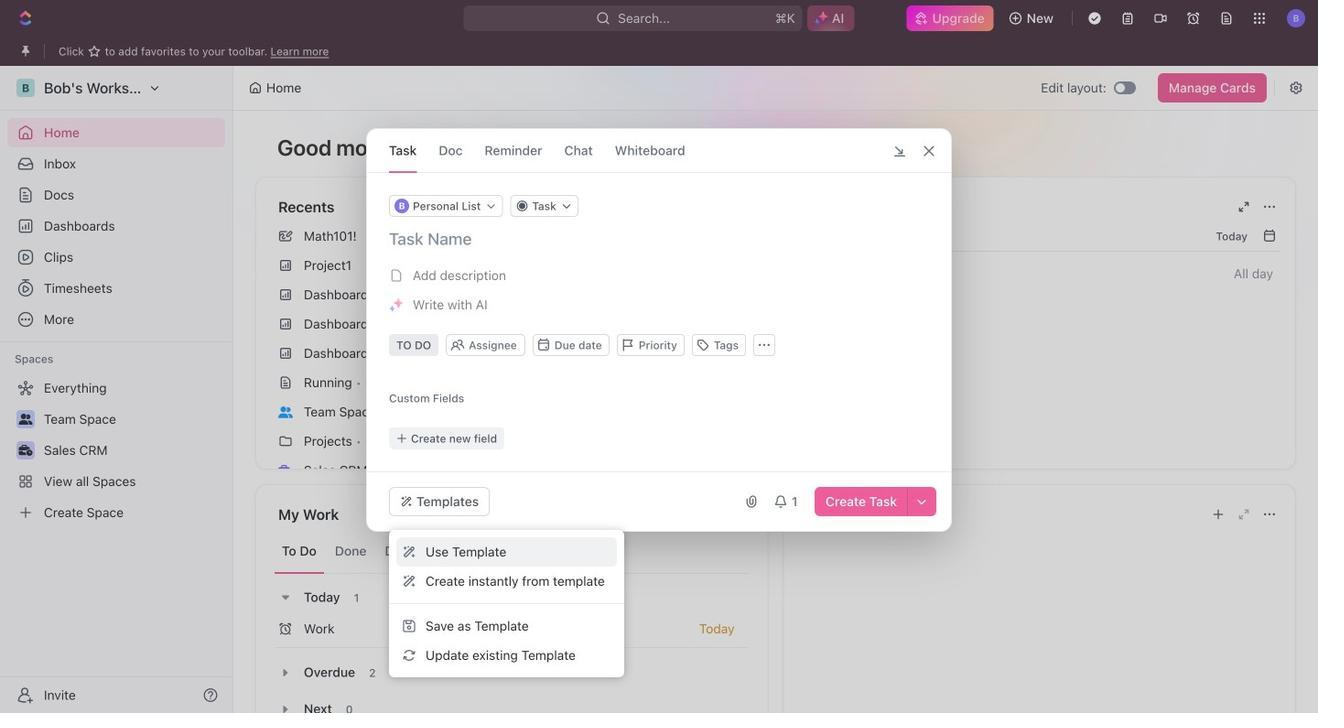 Task type: vqa. For each thing, say whether or not it's contained in the screenshot.
Task Name text box
yes



Task type: describe. For each thing, give the bounding box(es) containing it.
Task Name text field
[[389, 228, 933, 250]]

business time image
[[278, 465, 293, 477]]



Task type: locate. For each thing, give the bounding box(es) containing it.
dialog
[[366, 128, 952, 532]]

user group image
[[278, 406, 293, 418]]

tree
[[7, 373, 225, 527]]

tree inside sidebar navigation
[[7, 373, 225, 527]]

sidebar navigation
[[0, 66, 233, 713]]

tab list
[[275, 529, 749, 574]]



